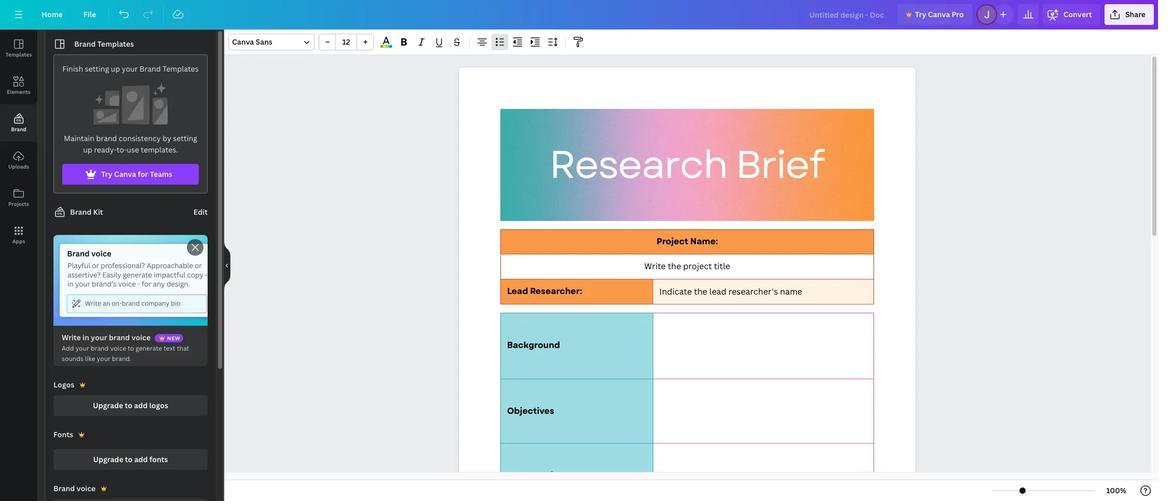 Task type: vqa. For each thing, say whether or not it's contained in the screenshot.
Login & security link at top
no



Task type: describe. For each thing, give the bounding box(es) containing it.
fonts
[[149, 455, 168, 465]]

your right in
[[91, 333, 107, 343]]

in
[[83, 333, 89, 343]]

finish setting up your brand templates
[[62, 64, 199, 74]]

by
[[163, 133, 171, 143]]

kit
[[93, 207, 103, 217]]

add for logos
[[134, 401, 148, 411]]

up inside maintain brand consistency by setting up ready-to-use templates.
[[83, 145, 92, 155]]

write
[[62, 333, 81, 343]]

pro
[[952, 9, 964, 19]]

try for try canva for teams
[[101, 169, 112, 179]]

logos
[[53, 380, 74, 390]]

elements button
[[0, 67, 37, 104]]

brand templates
[[74, 39, 134, 49]]

elements
[[7, 88, 30, 96]]

templates button
[[0, 30, 37, 67]]

your right like
[[97, 355, 110, 363]]

upgrade for upgrade to add logos
[[93, 401, 123, 411]]

Research Brief text field
[[459, 67, 916, 501]]

edit button
[[193, 207, 208, 218]]

canva for try canva for teams
[[114, 169, 136, 179]]

main menu bar
[[0, 0, 1158, 30]]

brand for brand
[[11, 126, 26, 133]]

home
[[42, 9, 63, 19]]

write in your brand voice
[[62, 333, 151, 343]]

apps
[[12, 238, 25, 245]]

upgrade to add fonts
[[93, 455, 168, 465]]

sounds
[[62, 355, 84, 363]]

convert
[[1064, 9, 1092, 19]]

your down in
[[75, 344, 89, 353]]

canva inside popup button
[[232, 37, 254, 47]]

0 vertical spatial templates
[[97, 39, 134, 49]]

voice inside add your brand voice to generate text that sounds like your brand.
[[110, 344, 126, 353]]

brief
[[736, 137, 824, 193]]

canva for try canva pro
[[928, 9, 950, 19]]

that
[[177, 344, 189, 353]]

text
[[164, 344, 175, 353]]

use
[[127, 145, 139, 155]]

templates.
[[141, 145, 178, 155]]

try canva for teams
[[101, 169, 172, 179]]

consistency
[[119, 133, 161, 143]]

upgrade to add fonts button
[[53, 450, 208, 470]]

brand.
[[112, 355, 131, 363]]

try for try canva pro
[[915, 9, 926, 19]]

brand for brand voice
[[53, 484, 75, 494]]

add for fonts
[[134, 455, 148, 465]]

projects
[[8, 200, 29, 208]]

sans
[[256, 37, 272, 47]]

teams
[[150, 169, 172, 179]]

new
[[167, 335, 180, 342]]

– – number field
[[339, 37, 354, 47]]

canva sans button
[[228, 34, 315, 50]]

share button
[[1105, 4, 1154, 25]]



Task type: locate. For each thing, give the bounding box(es) containing it.
1 horizontal spatial try
[[915, 9, 926, 19]]

canva sans
[[232, 37, 272, 47]]

1 vertical spatial brand
[[109, 333, 130, 343]]

try canva pro
[[915, 9, 964, 19]]

upgrade inside button
[[93, 401, 123, 411]]

research brief
[[549, 137, 824, 193]]

1 horizontal spatial setting
[[173, 133, 197, 143]]

0 horizontal spatial voice
[[77, 484, 96, 494]]

canva left for
[[114, 169, 136, 179]]

upgrade down brand.
[[93, 401, 123, 411]]

try canva for teams button
[[62, 164, 199, 185]]

2 vertical spatial canva
[[114, 169, 136, 179]]

setting
[[85, 64, 109, 74], [173, 133, 197, 143]]

upgrade to add logos button
[[53, 396, 208, 416]]

logos
[[149, 401, 168, 411]]

upgrade to add logos
[[93, 401, 168, 411]]

1 vertical spatial to
[[125, 401, 132, 411]]

Design title text field
[[801, 4, 893, 25]]

try inside try canva pro button
[[915, 9, 926, 19]]

templates inside 'templates' button
[[6, 51, 32, 58]]

edit
[[193, 207, 208, 217]]

0 vertical spatial setting
[[85, 64, 109, 74]]

to-
[[117, 145, 127, 155]]

color range image
[[381, 45, 392, 48]]

generate
[[136, 344, 162, 353]]

upgrade for upgrade to add fonts
[[93, 455, 123, 465]]

100%
[[1106, 486, 1126, 496]]

file
[[83, 9, 96, 19]]

to left logos
[[125, 401, 132, 411]]

0 horizontal spatial canva
[[114, 169, 136, 179]]

2 vertical spatial templates
[[163, 64, 199, 74]]

like
[[85, 355, 95, 363]]

add left logos
[[134, 401, 148, 411]]

brand down write in your brand voice
[[91, 344, 109, 353]]

2 horizontal spatial voice
[[132, 333, 151, 343]]

fonts
[[53, 430, 73, 440]]

2 add from the top
[[134, 455, 148, 465]]

for
[[138, 169, 148, 179]]

try inside 'try canva for teams' "button"
[[101, 169, 112, 179]]

to inside upgrade to add fonts button
[[125, 455, 133, 465]]

brand
[[96, 133, 117, 143], [109, 333, 130, 343], [91, 344, 109, 353]]

100% button
[[1100, 483, 1133, 499]]

try down ready-
[[101, 169, 112, 179]]

brand inside button
[[11, 126, 26, 133]]

1 add from the top
[[134, 401, 148, 411]]

finish
[[62, 64, 83, 74]]

try canva pro button
[[898, 4, 972, 25]]

1 horizontal spatial voice
[[110, 344, 126, 353]]

1 vertical spatial setting
[[173, 133, 197, 143]]

add your brand voice to generate text that sounds like your brand.
[[62, 344, 189, 363]]

2 horizontal spatial templates
[[163, 64, 199, 74]]

2 vertical spatial voice
[[77, 484, 96, 494]]

brand inside add your brand voice to generate text that sounds like your brand.
[[91, 344, 109, 353]]

2 vertical spatial to
[[125, 455, 133, 465]]

brand voice
[[53, 484, 96, 494]]

setting inside maintain brand consistency by setting up ready-to-use templates.
[[173, 133, 197, 143]]

1 vertical spatial add
[[134, 455, 148, 465]]

to up brand.
[[128, 344, 134, 353]]

1 vertical spatial try
[[101, 169, 112, 179]]

hide image
[[224, 241, 230, 290]]

1 horizontal spatial templates
[[97, 39, 134, 49]]

brand voice example usage image
[[53, 235, 208, 326]]

home link
[[33, 4, 71, 25]]

to left "fonts"
[[125, 455, 133, 465]]

0 vertical spatial upgrade
[[93, 401, 123, 411]]

your
[[122, 64, 138, 74], [91, 333, 107, 343], [75, 344, 89, 353], [97, 355, 110, 363]]

canva
[[928, 9, 950, 19], [232, 37, 254, 47], [114, 169, 136, 179]]

0 vertical spatial up
[[111, 64, 120, 74]]

setting right finish
[[85, 64, 109, 74]]

0 horizontal spatial up
[[83, 145, 92, 155]]

1 horizontal spatial up
[[111, 64, 120, 74]]

brand up ready-
[[96, 133, 117, 143]]

upgrade
[[93, 401, 123, 411], [93, 455, 123, 465]]

canva left "sans"
[[232, 37, 254, 47]]

add left "fonts"
[[134, 455, 148, 465]]

0 vertical spatial canva
[[928, 9, 950, 19]]

1 horizontal spatial canva
[[232, 37, 254, 47]]

canva inside "button"
[[114, 169, 136, 179]]

to for fonts
[[125, 455, 133, 465]]

maintain brand consistency by setting up ready-to-use templates.
[[64, 133, 197, 155]]

projects button
[[0, 179, 37, 216]]

up
[[111, 64, 120, 74], [83, 145, 92, 155]]

up down maintain
[[83, 145, 92, 155]]

research
[[549, 137, 727, 193]]

0 horizontal spatial setting
[[85, 64, 109, 74]]

group
[[319, 34, 374, 50]]

upgrade inside button
[[93, 455, 123, 465]]

1 vertical spatial voice
[[110, 344, 126, 353]]

brand for brand templates
[[74, 39, 96, 49]]

add
[[134, 401, 148, 411], [134, 455, 148, 465]]

0 vertical spatial try
[[915, 9, 926, 19]]

upgrade up brand voice at the bottom of the page
[[93, 455, 123, 465]]

brand inside maintain brand consistency by setting up ready-to-use templates.
[[96, 133, 117, 143]]

canva inside button
[[928, 9, 950, 19]]

1 vertical spatial upgrade
[[93, 455, 123, 465]]

convert button
[[1043, 4, 1101, 25]]

up down brand templates
[[111, 64, 120, 74]]

0 vertical spatial brand
[[96, 133, 117, 143]]

0 vertical spatial to
[[128, 344, 134, 353]]

0 vertical spatial add
[[134, 401, 148, 411]]

uploads button
[[0, 142, 37, 179]]

to for logos
[[125, 401, 132, 411]]

2 horizontal spatial canva
[[928, 9, 950, 19]]

1 vertical spatial canva
[[232, 37, 254, 47]]

canva left pro
[[928, 9, 950, 19]]

brand for brand kit
[[70, 207, 91, 217]]

to inside upgrade to add logos button
[[125, 401, 132, 411]]

side panel tab list
[[0, 30, 37, 254]]

to inside add your brand voice to generate text that sounds like your brand.
[[128, 344, 134, 353]]

try
[[915, 9, 926, 19], [101, 169, 112, 179]]

share
[[1125, 9, 1146, 19]]

0 vertical spatial voice
[[132, 333, 151, 343]]

add inside button
[[134, 455, 148, 465]]

add inside button
[[134, 401, 148, 411]]

maintain
[[64, 133, 94, 143]]

1 vertical spatial up
[[83, 145, 92, 155]]

your down brand templates
[[122, 64, 138, 74]]

2 vertical spatial brand
[[91, 344, 109, 353]]

to
[[128, 344, 134, 353], [125, 401, 132, 411], [125, 455, 133, 465]]

1 vertical spatial templates
[[6, 51, 32, 58]]

voice
[[132, 333, 151, 343], [110, 344, 126, 353], [77, 484, 96, 494]]

try left pro
[[915, 9, 926, 19]]

uploads
[[8, 163, 29, 170]]

ready-
[[94, 145, 117, 155]]

1 upgrade from the top
[[93, 401, 123, 411]]

templates
[[97, 39, 134, 49], [6, 51, 32, 58], [163, 64, 199, 74]]

setting right by
[[173, 133, 197, 143]]

add
[[62, 344, 74, 353]]

0 horizontal spatial try
[[101, 169, 112, 179]]

2 upgrade from the top
[[93, 455, 123, 465]]

brand button
[[0, 104, 37, 142]]

apps button
[[0, 216, 37, 254]]

brand
[[74, 39, 96, 49], [140, 64, 161, 74], [11, 126, 26, 133], [70, 207, 91, 217], [53, 484, 75, 494]]

brand kit
[[70, 207, 103, 217]]

brand up add your brand voice to generate text that sounds like your brand.
[[109, 333, 130, 343]]

0 horizontal spatial templates
[[6, 51, 32, 58]]

file button
[[75, 4, 104, 25]]



